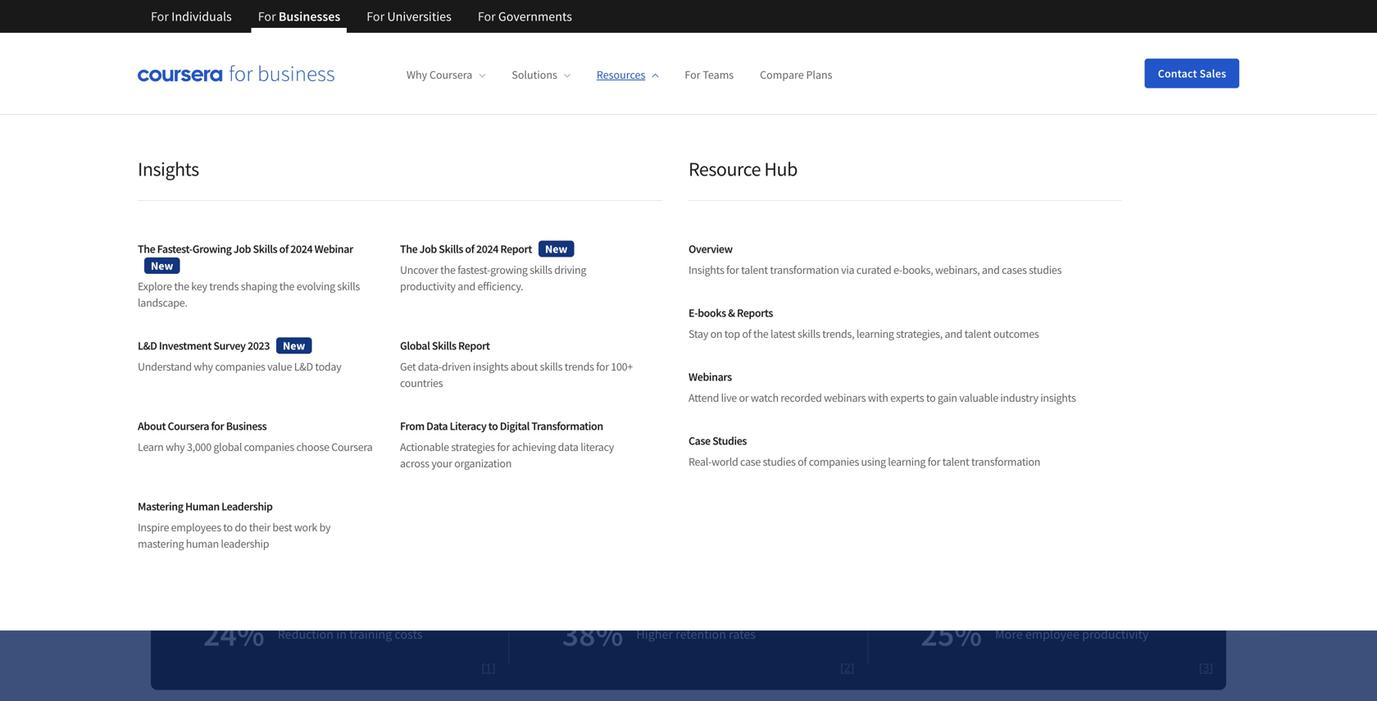 Task type: describe. For each thing, give the bounding box(es) containing it.
learning inside the case studies real-world case studies of companies using learning for talent transformation
[[888, 454, 926, 469]]

work
[[294, 520, 317, 535]]

fastest-
[[458, 262, 491, 277]]

learning inside e-books & reports stay on top of the latest skills trends, learning strategies, and talent outcomes
[[857, 326, 894, 341]]

landscape.
[[138, 295, 187, 310]]

advance
[[281, 321, 325, 337]]

the right the shaping
[[279, 279, 295, 294]]

contact sales button
[[1145, 59, 1240, 88]]

curated
[[857, 262, 892, 277]]

human
[[185, 499, 220, 514]]

companies inside about coursera for business learn why 3,000 global companies choose coursera
[[244, 440, 294, 454]]

skills inside uncover the fastest-growing skills driving productivity and efficiency.
[[530, 262, 553, 277]]

insights inside 'overview insights for talent transformation via curated e-books, webinars, and cases studies'
[[689, 262, 725, 277]]

for teams
[[685, 67, 734, 82]]

shaping
[[241, 279, 277, 294]]

1 horizontal spatial report
[[501, 242, 532, 256]]

new inside the fastest-growing job skills of 2024 webinar new explore the key trends shaping the evolving skills landscape.
[[151, 258, 173, 273]]

the fastest-growing job skills of 2024 webinar new explore the key trends shaping the evolving skills landscape.
[[138, 242, 360, 310]]

skills up fastest-
[[439, 242, 463, 256]]

new for l&d investment survey 2023
[[283, 338, 305, 353]]

talent inside 'overview insights for talent transformation via curated e-books, webinars, and cases studies'
[[741, 262, 768, 277]]

new for the job skills of 2024 report
[[545, 242, 568, 256]]

2024 inside the fastest-growing job skills of 2024 webinar new explore the key trends shaping the evolving skills landscape.
[[290, 242, 313, 256]]

employees?
[[292, 508, 357, 525]]

0 vertical spatial l&d
[[138, 338, 157, 353]]

1 vertical spatial critical
[[328, 321, 363, 337]]

leadership
[[221, 536, 269, 551]]

data-
[[418, 359, 442, 374]]

trends inside global skills report get data-driven insights about skills trends for 100+ countries
[[565, 359, 594, 374]]

individuals
[[171, 8, 232, 25]]

1 vertical spatial productivity
[[1083, 626, 1149, 643]]

global
[[400, 338, 430, 353]]

and up '2023'
[[259, 321, 279, 337]]

fewer
[[208, 508, 239, 525]]

universities
[[387, 8, 452, 25]]

skills inside the fastest-growing job skills of 2024 webinar new explore the key trends shaping the evolving skills landscape.
[[253, 242, 277, 256]]

competitive
[[151, 213, 403, 279]]

why inside about coursera for business learn why 3,000 global companies choose coursera
[[166, 440, 185, 454]]

to down without
[[304, 377, 315, 394]]

0 vertical spatial insights
[[138, 157, 199, 181]]

can
[[392, 293, 411, 309]]

recorded
[[781, 390, 822, 405]]

0 horizontal spatial critical
[[235, 293, 270, 309]]

and inside e-books & reports stay on top of the latest skills trends, learning strategies, and talent outcomes
[[945, 326, 963, 341]]

for for universities
[[367, 8, 385, 25]]

growing
[[491, 262, 528, 277]]

compare plans link
[[760, 67, 833, 82]]

inspire
[[138, 520, 169, 535]]

from
[[400, 419, 425, 433]]

] for 24%
[[492, 660, 496, 675]]

retain,
[[223, 321, 256, 337]]

demonstrate
[[318, 377, 385, 394]]

about
[[138, 419, 166, 433]]

1 horizontal spatial training
[[349, 626, 392, 643]]

and inside 'overview insights for talent transformation via curated e-books, webinars, and cases studies'
[[982, 262, 1000, 277]]

uncover the fastest-growing skills driving productivity and efficiency.
[[400, 262, 586, 294]]

track
[[174, 377, 202, 394]]

webinars
[[824, 390, 866, 405]]

your inside make talent your competitive advantage
[[406, 160, 503, 226]]

overview
[[689, 242, 733, 256]]

case studies real-world case studies of companies using learning for talent transformation
[[689, 433, 1041, 469]]

fastest-
[[157, 242, 193, 256]]

the left key
[[174, 279, 189, 294]]

choose
[[296, 440, 329, 454]]

the for the job skills of 2024 report
[[400, 242, 418, 256]]

2 2024 from the left
[[476, 242, 499, 256]]

with inside webinars attend live or watch recorded webinars with experts to gain valuable industry insights
[[868, 390, 889, 405]]

skills inside global skills report get data-driven insights about skills trends for 100+ countries
[[432, 338, 456, 353]]

trends,
[[823, 326, 855, 341]]

lower
[[174, 349, 206, 366]]

make talent your competitive advantage
[[151, 160, 634, 279]]

reduction
[[278, 626, 334, 643]]

talent inside e-books & reports stay on top of the latest skills trends, learning strategies, and talent outcomes
[[965, 326, 992, 341]]

2 vertical spatial coursera
[[332, 440, 373, 454]]

trust
[[414, 293, 438, 309]]

get
[[400, 359, 416, 374]]

measure
[[228, 377, 273, 394]]

latest
[[771, 326, 796, 341]]

banner navigation
[[138, 0, 586, 33]]

organization
[[455, 456, 512, 471]]

[ for 38%
[[841, 660, 844, 675]]

for left teams
[[685, 67, 701, 82]]

skills up develop, retain, and advance critical talent
[[273, 293, 299, 309]]

] for 38%
[[851, 660, 855, 675]]

for teams link
[[685, 67, 734, 82]]

[ for 24%
[[482, 660, 486, 675]]

125
[[270, 508, 289, 525]]

human
[[186, 536, 219, 551]]

why coursera
[[407, 67, 473, 82]]

coursera for business image
[[138, 65, 335, 82]]

mastering
[[138, 536, 184, 551]]

100+
[[611, 359, 633, 374]]

productivity inside uncover the fastest-growing skills driving productivity and efficiency.
[[400, 279, 456, 294]]

leadership
[[222, 499, 273, 514]]

higher
[[637, 626, 673, 643]]

to inside the 'mastering human leadership inspire employees to do their best work by mastering human leadership'
[[223, 520, 233, 535]]

solutions link
[[512, 67, 571, 82]]

actionable
[[400, 440, 449, 454]]

driving
[[555, 262, 586, 277]]

best
[[273, 520, 292, 535]]

on
[[711, 326, 723, 341]]

the inside uncover the fastest-growing skills driving productivity and efficiency.
[[441, 262, 456, 277]]

transformation inside 'overview insights for talent transformation via curated e-books, webinars, and cases studies'
[[770, 262, 839, 277]]

employees
[[171, 520, 221, 535]]

transformation inside the case studies real-world case studies of companies using learning for talent transformation
[[972, 454, 1041, 469]]

e-books & reports stay on top of the latest skills trends, learning strategies, and talent outcomes
[[689, 305, 1039, 341]]

report inside global skills report get data-driven insights about skills trends for 100+ countries
[[458, 338, 490, 353]]

outcomes
[[994, 326, 1039, 341]]

key
[[191, 279, 207, 294]]

track and measure skills to demonstrate roi
[[174, 377, 406, 394]]

resources link
[[597, 67, 659, 82]]

skills inside e-books & reports stay on top of the latest skills trends, learning strategies, and talent outcomes
[[798, 326, 821, 341]]

why
[[407, 67, 427, 82]]

businesses
[[279, 8, 341, 25]]

why coursera link
[[407, 67, 486, 82]]

contact
[[1159, 66, 1198, 81]]

mastering
[[138, 499, 183, 514]]

experts
[[891, 390, 925, 405]]

rates
[[729, 626, 756, 643]]

hub
[[765, 157, 798, 181]]



Task type: vqa. For each thing, say whether or not it's contained in the screenshot.


Task type: locate. For each thing, give the bounding box(es) containing it.
1
[[486, 660, 492, 675]]

trends inside the fastest-growing job skills of 2024 webinar new explore the key trends shaping the evolving skills landscape.
[[209, 279, 239, 294]]

l&d up 'track and measure skills to demonstrate roi'
[[294, 359, 313, 374]]

&
[[728, 305, 735, 320]]

studies inside the case studies real-world case studies of companies using learning for talent transformation
[[763, 454, 796, 469]]

achieving
[[512, 440, 556, 454]]

1 vertical spatial why
[[166, 440, 185, 454]]

coursera up the 3,000
[[168, 419, 209, 433]]

job up uncover
[[420, 242, 437, 256]]

[ for 25%
[[1200, 660, 1203, 675]]

1 vertical spatial coursera
[[168, 419, 209, 433]]

companies up the measure
[[215, 359, 265, 374]]

real-
[[689, 454, 712, 469]]

1 horizontal spatial new
[[283, 338, 305, 353]]

your down actionable
[[432, 456, 452, 471]]

for businesses
[[258, 8, 341, 25]]

1 vertical spatial l&d
[[294, 359, 313, 374]]

2 horizontal spatial ]
[[1210, 660, 1214, 675]]

0 horizontal spatial insights
[[473, 359, 509, 374]]

1 horizontal spatial trends
[[565, 359, 594, 374]]

skills down value
[[276, 377, 302, 394]]

1 vertical spatial insights
[[1041, 390, 1076, 405]]

1 ] from the left
[[492, 660, 496, 675]]

1 horizontal spatial coursera
[[332, 440, 373, 454]]

1 horizontal spatial costs
[[395, 626, 423, 643]]

strengthen critical skills with content you can trust
[[174, 293, 438, 309]]

employee
[[1026, 626, 1080, 643]]

job
[[234, 242, 251, 256], [420, 242, 437, 256]]

books,
[[903, 262, 934, 277]]

costs right in
[[395, 626, 423, 643]]

0 horizontal spatial studies
[[763, 454, 796, 469]]

and right strategies,
[[945, 326, 963, 341]]

talent down gain
[[943, 454, 970, 469]]

for down digital
[[497, 440, 510, 454]]

for left businesses
[[258, 8, 276, 25]]

coursera right the choose
[[332, 440, 373, 454]]

for inside 'overview insights for talent transformation via curated e-books, webinars, and cases studies'
[[727, 262, 739, 277]]

0 horizontal spatial insights
[[138, 157, 199, 181]]

of up fastest-
[[465, 242, 475, 256]]

industry
[[1001, 390, 1039, 405]]

costs
[[252, 349, 279, 366], [395, 626, 423, 643]]

and right track
[[205, 377, 225, 394]]

2 the from the left
[[400, 242, 418, 256]]

2 ] from the left
[[851, 660, 855, 675]]

0 horizontal spatial l&d
[[138, 338, 157, 353]]

from data literacy to digital transformation actionable strategies for achieving data literacy across your organization
[[400, 419, 614, 471]]

0 vertical spatial new
[[545, 242, 568, 256]]

across
[[400, 456, 430, 471]]

new down develop, retain, and advance critical talent
[[283, 338, 305, 353]]

l&d up understand
[[138, 338, 157, 353]]

0 horizontal spatial new
[[151, 258, 173, 273]]

1 vertical spatial learning
[[888, 454, 926, 469]]

2 horizontal spatial [
[[1200, 660, 1203, 675]]

and left cases
[[982, 262, 1000, 277]]

1 [ from the left
[[482, 660, 486, 675]]

1 horizontal spatial critical
[[328, 321, 363, 337]]

1 horizontal spatial insights
[[1041, 390, 1076, 405]]

3 ] from the left
[[1210, 660, 1214, 675]]

cases
[[1002, 262, 1027, 277]]

studies inside 'overview insights for talent transformation via curated e-books, webinars, and cases studies'
[[1029, 262, 1062, 277]]

1 horizontal spatial job
[[420, 242, 437, 256]]

0 horizontal spatial 2024
[[290, 242, 313, 256]]

for left governments
[[478, 8, 496, 25]]

for up global
[[211, 419, 224, 433]]

with left the experts
[[868, 390, 889, 405]]

0 horizontal spatial job
[[234, 242, 251, 256]]

report up driven
[[458, 338, 490, 353]]

skills inside global skills report get data-driven insights about skills trends for 100+ countries
[[540, 359, 563, 374]]

more
[[996, 626, 1023, 643]]

training right in
[[349, 626, 392, 643]]

why left the 3,000
[[166, 440, 185, 454]]

for for governments
[[478, 8, 496, 25]]

for inside global skills report get data-driven insights about skills trends for 100+ countries
[[596, 359, 609, 374]]

the job skills of 2024 report
[[400, 242, 532, 256]]

0 vertical spatial critical
[[235, 293, 270, 309]]

skills up driven
[[432, 338, 456, 353]]

world
[[712, 454, 739, 469]]

1 horizontal spatial 2024
[[476, 242, 499, 256]]

1 horizontal spatial insights
[[689, 262, 725, 277]]

insights down overview
[[689, 262, 725, 277]]

to left digital
[[489, 419, 498, 433]]

for inside from data literacy to digital transformation actionable strategies for achieving data literacy across your organization
[[497, 440, 510, 454]]

quality
[[381, 349, 417, 366]]

1 vertical spatial insights
[[689, 262, 725, 277]]

transformation
[[532, 419, 603, 433]]

2024 up fastest-
[[476, 242, 499, 256]]

evolving
[[297, 279, 335, 294]]

0 vertical spatial trends
[[209, 279, 239, 294]]

for left 100+
[[596, 359, 609, 374]]

25%
[[921, 614, 982, 655]]

the left fastest-
[[138, 242, 155, 256]]

today
[[315, 359, 342, 374]]

0 horizontal spatial report
[[458, 338, 490, 353]]

skills inside the fastest-growing job skills of 2024 webinar new explore the key trends shaping the evolving skills landscape.
[[337, 279, 360, 294]]

learn
[[138, 440, 164, 454]]

insights up fastest-
[[138, 157, 199, 181]]

talent inside make talent your competitive advantage
[[273, 160, 397, 226]]

skills up the shaping
[[253, 242, 277, 256]]

1 horizontal spatial the
[[400, 242, 418, 256]]

stay
[[689, 326, 709, 341]]

skills
[[530, 262, 553, 277], [337, 279, 360, 294], [273, 293, 299, 309], [798, 326, 821, 341], [540, 359, 563, 374], [276, 377, 302, 394]]

teams
[[703, 67, 734, 82]]

0 horizontal spatial transformation
[[770, 262, 839, 277]]

about coursera for business learn why 3,000 global companies choose coursera
[[138, 419, 373, 454]]

1 horizontal spatial studies
[[1029, 262, 1062, 277]]

skills right the about
[[540, 359, 563, 374]]

critical up the retain,
[[235, 293, 270, 309]]

to inside from data literacy to digital transformation actionable strategies for achieving data literacy across your organization
[[489, 419, 498, 433]]

0 vertical spatial learning
[[857, 326, 894, 341]]

learning right trends,
[[857, 326, 894, 341]]

skills left 'driving' on the top left
[[530, 262, 553, 277]]

0 vertical spatial report
[[501, 242, 532, 256]]

2 job from the left
[[420, 242, 437, 256]]

1 vertical spatial report
[[458, 338, 490, 353]]

for for individuals
[[151, 8, 169, 25]]

transformation down "industry"
[[972, 454, 1041, 469]]

talent left outcomes
[[965, 326, 992, 341]]

by
[[319, 520, 331, 535]]

insights inside global skills report get data-driven insights about skills trends for 100+ countries
[[473, 359, 509, 374]]

1 horizontal spatial with
[[868, 390, 889, 405]]

books
[[698, 305, 726, 320]]

job right "growing" at the left of the page
[[234, 242, 251, 256]]

uncover
[[400, 262, 438, 277]]

1 vertical spatial your
[[432, 456, 452, 471]]

you
[[370, 293, 390, 309]]

talent up webinar
[[273, 160, 397, 226]]

of left webinar
[[279, 242, 289, 256]]

transformation left via
[[770, 262, 839, 277]]

0 horizontal spatial with
[[301, 293, 325, 309]]

1 vertical spatial costs
[[395, 626, 423, 643]]

1 vertical spatial studies
[[763, 454, 796, 469]]

0 horizontal spatial productivity
[[400, 279, 456, 294]]

strengthen
[[174, 293, 233, 309]]

for right the using
[[928, 454, 941, 469]]

gain
[[938, 390, 958, 405]]

for universities
[[367, 8, 452, 25]]

1 horizontal spatial transformation
[[972, 454, 1041, 469]]

0 vertical spatial insights
[[473, 359, 509, 374]]

1 2024 from the left
[[290, 242, 313, 256]]

content
[[327, 293, 368, 309]]

literacy
[[581, 440, 614, 454]]

1 horizontal spatial ]
[[851, 660, 855, 675]]

for left individuals
[[151, 8, 169, 25]]

0 horizontal spatial coursera
[[168, 419, 209, 433]]

strategies,
[[897, 326, 943, 341]]

why down l&d investment survey 2023
[[194, 359, 213, 374]]

2
[[844, 660, 851, 675]]

upskilling
[[151, 508, 206, 525]]

[ 3 ]
[[1200, 660, 1214, 675]]

1 horizontal spatial [
[[841, 660, 844, 675]]

0 vertical spatial studies
[[1029, 262, 1062, 277]]

strategies
[[451, 440, 495, 454]]

0 vertical spatial why
[[194, 359, 213, 374]]

the inside the fastest-growing job skills of 2024 webinar new explore the key trends shaping the evolving skills landscape.
[[138, 242, 155, 256]]

of inside the fastest-growing job skills of 2024 webinar new explore the key trends shaping the evolving skills landscape.
[[279, 242, 289, 256]]

studies right case
[[763, 454, 796, 469]]

1 vertical spatial training
[[349, 626, 392, 643]]

case
[[689, 433, 711, 448]]

sales
[[1200, 66, 1227, 81]]

lower training costs without sacrificing quality
[[174, 349, 417, 366]]

their
[[249, 520, 271, 535]]

critical down the content in the top of the page
[[328, 321, 363, 337]]

trends right key
[[209, 279, 239, 294]]

of right top
[[742, 326, 752, 341]]

insights
[[473, 359, 509, 374], [1041, 390, 1076, 405]]

learning
[[857, 326, 894, 341], [888, 454, 926, 469]]

with up the advance
[[301, 293, 325, 309]]

0 horizontal spatial [
[[482, 660, 486, 675]]

countries
[[400, 376, 443, 390]]

1 job from the left
[[234, 242, 251, 256]]

trends left 100+
[[565, 359, 594, 374]]

3
[[1203, 660, 1210, 675]]

insights inside webinars attend live or watch recorded webinars with experts to gain valuable industry insights
[[1041, 390, 1076, 405]]

the up uncover
[[400, 242, 418, 256]]

l&d investment survey 2023
[[138, 338, 270, 353]]

insights left the about
[[473, 359, 509, 374]]

costs up the measure
[[252, 349, 279, 366]]

report
[[501, 242, 532, 256], [458, 338, 490, 353]]

for left universities
[[367, 8, 385, 25]]

1 vertical spatial trends
[[565, 359, 594, 374]]

resource
[[689, 157, 761, 181]]

insights
[[138, 157, 199, 181], [689, 262, 725, 277]]

2 vertical spatial new
[[283, 338, 305, 353]]

skills right evolving
[[337, 279, 360, 294]]

contact sales
[[1159, 66, 1227, 81]]

talent down you
[[366, 321, 397, 337]]

and down fastest-
[[458, 279, 476, 294]]

develop, retain, and advance critical talent
[[174, 321, 397, 337]]

upskilling fewer than 125 employees?
[[151, 508, 359, 525]]

e-
[[689, 305, 698, 320]]

1 vertical spatial with
[[868, 390, 889, 405]]

e-
[[894, 262, 903, 277]]

to inside webinars attend live or watch recorded webinars with experts to gain valuable industry insights
[[927, 390, 936, 405]]

coursera for about
[[168, 419, 209, 433]]

webinars,
[[936, 262, 980, 277]]

for inside the case studies real-world case studies of companies using learning for talent transformation
[[928, 454, 941, 469]]

for down overview
[[727, 262, 739, 277]]

the down reports
[[754, 326, 769, 341]]

0 horizontal spatial the
[[138, 242, 155, 256]]

using
[[862, 454, 886, 469]]

1 vertical spatial new
[[151, 258, 173, 273]]

2 horizontal spatial new
[[545, 242, 568, 256]]

overview insights for talent transformation via curated e-books, webinars, and cases studies
[[689, 242, 1062, 277]]

of inside the case studies real-world case studies of companies using learning for talent transformation
[[798, 454, 807, 469]]

2 horizontal spatial coursera
[[430, 67, 473, 82]]

2 [ from the left
[[841, 660, 844, 675]]

new up 'driving' on the top left
[[545, 242, 568, 256]]

studies right cases
[[1029, 262, 1062, 277]]

of inside e-books & reports stay on top of the latest skills trends, learning strategies, and talent outcomes
[[742, 326, 752, 341]]

report up growing
[[501, 242, 532, 256]]

governments
[[499, 8, 572, 25]]

make
[[151, 160, 264, 226]]

talent up reports
[[741, 262, 768, 277]]

the for the fastest-growing job skills of 2024 webinar new explore the key trends shaping the evolving skills landscape.
[[138, 242, 155, 256]]

1 horizontal spatial l&d
[[294, 359, 313, 374]]

0 vertical spatial your
[[406, 160, 503, 226]]

driven
[[442, 359, 471, 374]]

of right case
[[798, 454, 807, 469]]

studies
[[713, 433, 747, 448]]

0 vertical spatial coursera
[[430, 67, 473, 82]]

productivity down uncover
[[400, 279, 456, 294]]

0 horizontal spatial costs
[[252, 349, 279, 366]]

your inside from data literacy to digital transformation actionable strategies for achieving data literacy across your organization
[[432, 456, 452, 471]]

case
[[741, 454, 761, 469]]

higher retention rates
[[637, 626, 756, 643]]

new down fastest-
[[151, 258, 173, 273]]

compare
[[760, 67, 804, 82]]

3 [ from the left
[[1200, 660, 1203, 675]]

valuable
[[960, 390, 999, 405]]

your up the job skills of 2024 report
[[406, 160, 503, 226]]

the inside e-books & reports stay on top of the latest skills trends, learning strategies, and talent outcomes
[[754, 326, 769, 341]]

to left "do"
[[223, 520, 233, 535]]

for for businesses
[[258, 8, 276, 25]]

job inside the fastest-growing job skills of 2024 webinar new explore the key trends shaping the evolving skills landscape.
[[234, 242, 251, 256]]

companies left the using
[[809, 454, 859, 469]]

companies inside the case studies real-world case studies of companies using learning for talent transformation
[[809, 454, 859, 469]]

understand
[[138, 359, 192, 374]]

for inside about coursera for business learn why 3,000 global companies choose coursera
[[211, 419, 224, 433]]

coursera for why
[[430, 67, 473, 82]]

talent inside the case studies real-world case studies of companies using learning for talent transformation
[[943, 454, 970, 469]]

0 horizontal spatial why
[[166, 440, 185, 454]]

business
[[226, 419, 267, 433]]

1 horizontal spatial productivity
[[1083, 626, 1149, 643]]

and inside uncover the fastest-growing skills driving productivity and efficiency.
[[458, 279, 476, 294]]

coursera right why
[[430, 67, 473, 82]]

0 vertical spatial with
[[301, 293, 325, 309]]

0 horizontal spatial training
[[209, 349, 250, 366]]

learning right the using
[[888, 454, 926, 469]]

training down the retain,
[[209, 349, 250, 366]]

1 horizontal spatial why
[[194, 359, 213, 374]]

1 the from the left
[[138, 242, 155, 256]]

critical
[[235, 293, 270, 309], [328, 321, 363, 337]]

productivity right employee
[[1083, 626, 1149, 643]]

companies down business
[[244, 440, 294, 454]]

0 horizontal spatial trends
[[209, 279, 239, 294]]

0 vertical spatial transformation
[[770, 262, 839, 277]]

2024
[[290, 242, 313, 256], [476, 242, 499, 256]]

0 horizontal spatial ]
[[492, 660, 496, 675]]

skills right latest
[[798, 326, 821, 341]]

0 vertical spatial costs
[[252, 349, 279, 366]]

2024 left webinar
[[290, 242, 313, 256]]

via
[[841, 262, 855, 277]]

0 vertical spatial productivity
[[400, 279, 456, 294]]

mastering human leadership inspire employees to do their best work by mastering human leadership
[[138, 499, 331, 551]]

talent
[[273, 160, 397, 226], [741, 262, 768, 277], [366, 321, 397, 337], [965, 326, 992, 341], [943, 454, 970, 469]]

for governments
[[478, 8, 572, 25]]

1 vertical spatial transformation
[[972, 454, 1041, 469]]

] for 25%
[[1210, 660, 1214, 675]]

to left gain
[[927, 390, 936, 405]]

the left fastest-
[[441, 262, 456, 277]]

explore
[[138, 279, 172, 294]]

insights right "industry"
[[1041, 390, 1076, 405]]

0 vertical spatial training
[[209, 349, 250, 366]]

data
[[427, 419, 448, 433]]



